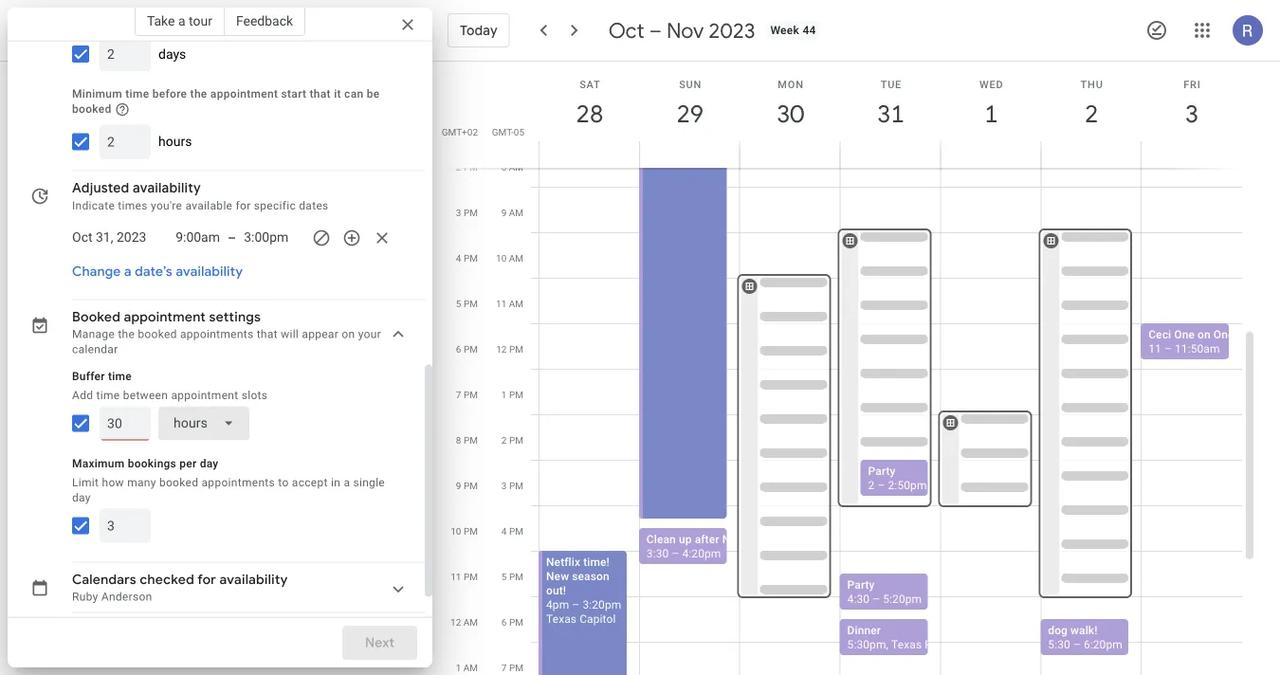 Task type: vqa. For each thing, say whether or not it's contained in the screenshot.


Task type: describe. For each thing, give the bounding box(es) containing it.
anderson
[[101, 591, 152, 605]]

4:20pm
[[683, 547, 722, 561]]

tue 31
[[877, 78, 904, 130]]

9 pm
[[456, 480, 478, 492]]

1 vertical spatial 5
[[502, 571, 507, 583]]

nov
[[667, 17, 704, 44]]

gmt+02
[[442, 126, 478, 138]]

0 vertical spatial day
[[200, 457, 219, 471]]

2 one from the left
[[1214, 328, 1235, 342]]

hours
[[158, 134, 192, 150]]

fri 3
[[1184, 78, 1202, 130]]

dog walk! 5:30 – 6:20pm
[[1049, 624, 1123, 652]]

take
[[147, 13, 175, 28]]

8 for 8 pm
[[456, 435, 462, 446]]

indicate
[[72, 199, 115, 213]]

05
[[514, 126, 525, 138]]

Buffer time number field
[[107, 407, 143, 441]]

take a tour
[[147, 13, 212, 28]]

that inside minimum time before the appointment start that it can be booked
[[310, 88, 331, 101]]

28 column header
[[539, 62, 640, 168]]

you're
[[151, 199, 182, 213]]

Maximum days in advance that an appointment can be booked number field
[[107, 37, 143, 71]]

5:30pm
[[848, 639, 887, 652]]

thu 2
[[1081, 78, 1104, 130]]

availability inside adjusted availability indicate times you're available for specific dates
[[133, 180, 201, 198]]

on inside ceci one on one 11 – 11:50am
[[1198, 328, 1211, 342]]

am for 11 am
[[509, 298, 524, 309]]

minimum
[[72, 88, 122, 101]]

booked appointment settings manage the booked appointments that will appear on your calendar
[[72, 309, 381, 357]]

1 horizontal spatial 5 pm
[[502, 571, 524, 583]]

5:20pm
[[884, 593, 922, 606]]

time!
[[584, 556, 610, 569]]

time for buffer
[[108, 370, 132, 383]]

capitol
[[580, 613, 616, 626]]

30
[[776, 98, 803, 130]]

calendars checked for availability ruby anderson
[[72, 572, 288, 605]]

8 for 8 am
[[502, 161, 507, 173]]

wednesday, november 1 element
[[970, 92, 1014, 136]]

accept
[[292, 476, 328, 490]]

– inside dog walk! 5:30 – 6:20pm
[[1074, 639, 1082, 652]]

dates
[[299, 199, 329, 213]]

4:30
[[848, 593, 870, 606]]

the inside minimum time before the appointment start that it can be booked
[[190, 88, 207, 101]]

feedback
[[236, 13, 293, 28]]

ceci one on one 11 – 11:50am
[[1149, 328, 1235, 356]]

12 for 12 pm
[[496, 343, 507, 355]]

pm down 12 pm
[[509, 389, 524, 400]]

add
[[72, 389, 93, 402]]

pm up 1 pm
[[509, 343, 524, 355]]

before
[[152, 88, 187, 101]]

1 column header
[[941, 62, 1042, 168]]

for inside adjusted availability indicate times you're available for specific dates
[[236, 199, 251, 213]]

Maximum bookings per day number field
[[107, 510, 143, 544]]

it
[[334, 88, 341, 101]]

1 am
[[456, 662, 478, 674]]

sat 28
[[575, 78, 602, 130]]

10 for 10 pm
[[451, 526, 462, 537]]

booked inside "booked appointment settings manage the booked appointments that will appear on your calendar"
[[138, 328, 177, 342]]

for inside calendars checked for availability ruby anderson
[[198, 572, 216, 589]]

a for take
[[178, 13, 186, 28]]

pm down 9 pm
[[464, 526, 478, 537]]

week 44
[[771, 24, 817, 37]]

sun 29
[[676, 78, 703, 130]]

time for minimum
[[125, 88, 149, 101]]

sun
[[680, 78, 702, 90]]

calendar
[[72, 344, 118, 357]]

maximum bookings per day limit how many booked appointments to accept in a single day
[[72, 457, 385, 505]]

am for 9 am
[[509, 207, 524, 218]]

date's
[[135, 264, 173, 281]]

0 vertical spatial 5 pm
[[456, 298, 478, 309]]

1 horizontal spatial 4 pm
[[502, 526, 524, 537]]

3:30
[[647, 547, 669, 561]]

1 vertical spatial day
[[72, 492, 91, 505]]

12 pm
[[496, 343, 524, 355]]

0 vertical spatial 4 pm
[[456, 252, 478, 264]]

new
[[547, 570, 569, 584]]

availability for for
[[220, 572, 288, 589]]

wed
[[980, 78, 1004, 90]]

be
[[367, 88, 380, 101]]

to
[[278, 476, 289, 490]]

1 one from the left
[[1175, 328, 1196, 342]]

mon
[[778, 78, 804, 90]]

2 down gmt+02
[[456, 161, 462, 173]]

11 for 11 pm
[[451, 571, 462, 583]]

pm left 10 am
[[464, 252, 478, 264]]

2 column header
[[1041, 62, 1143, 168]]

1 horizontal spatial 6 pm
[[502, 617, 524, 628]]

– inside clean up after netflix binge 3:30 – 4:20pm
[[672, 547, 680, 561]]

11 inside ceci one on one 11 – 11:50am
[[1149, 343, 1162, 356]]

the inside "booked appointment settings manage the booked appointments that will appear on your calendar"
[[118, 328, 135, 342]]

2 inside thu 2
[[1084, 98, 1098, 130]]

days
[[158, 46, 186, 62]]

10 for 10 am
[[496, 252, 507, 264]]

many
[[127, 476, 156, 490]]

pm left 1 pm
[[464, 389, 478, 400]]

pm left the texas
[[509, 617, 524, 628]]

appointments inside "booked appointment settings manage the booked appointments that will appear on your calendar"
[[180, 328, 254, 342]]

pm down 1 pm
[[509, 435, 524, 446]]

10 am
[[496, 252, 524, 264]]

1 vertical spatial 2 pm
[[502, 435, 524, 446]]

0 horizontal spatial 4
[[456, 252, 462, 264]]

maximum
[[72, 457, 125, 471]]

11 am
[[496, 298, 524, 309]]

10 pm
[[451, 526, 478, 537]]

appointments inside maximum bookings per day limit how many booked appointments to accept in a single day
[[202, 476, 275, 490]]

12 for 12 am
[[451, 617, 461, 628]]

a for change
[[124, 264, 132, 281]]

– right "oct"
[[650, 17, 662, 44]]

1 pm
[[502, 389, 524, 400]]

booked
[[72, 309, 121, 327]]

1 horizontal spatial 6
[[502, 617, 507, 628]]

adjusted
[[72, 180, 129, 198]]

appointment inside "booked appointment settings manage the booked appointments that will appear on your calendar"
[[124, 309, 206, 327]]

tuesday, october 31 element
[[870, 92, 913, 136]]

29
[[676, 98, 703, 130]]

booked inside minimum time before the appointment start that it can be booked
[[72, 103, 112, 116]]

today
[[460, 22, 498, 39]]

pm right 10 pm at the bottom
[[509, 526, 524, 537]]

pm down 10 pm at the bottom
[[464, 571, 478, 583]]

change a date's availability
[[72, 264, 243, 281]]



Task type: locate. For each thing, give the bounding box(es) containing it.
grid
[[440, 0, 1258, 676]]

1 inside the 'wed 1'
[[984, 98, 997, 130]]

1 down the wed
[[984, 98, 997, 130]]

gmt-
[[492, 126, 514, 138]]

availability up you're
[[133, 180, 201, 198]]

2 horizontal spatial 3
[[1185, 98, 1198, 130]]

pm left 11 am
[[464, 298, 478, 309]]

ruby
[[72, 591, 98, 605]]

between
[[123, 389, 168, 402]]

am down 05
[[509, 161, 524, 173]]

tue
[[881, 78, 902, 90]]

thursday, november 2 element
[[1071, 92, 1114, 136]]

3 inside fri 3
[[1185, 98, 1198, 130]]

4pm
[[547, 599, 570, 612]]

in
[[331, 476, 341, 490]]

0 horizontal spatial 10
[[451, 526, 462, 537]]

9 for 9 pm
[[456, 480, 462, 492]]

2 vertical spatial booked
[[159, 476, 199, 490]]

– down ceci
[[1165, 343, 1173, 356]]

2 right "8 pm"
[[502, 435, 507, 446]]

5 left 11 am
[[456, 298, 462, 309]]

7 up "8 pm"
[[456, 389, 462, 400]]

1 vertical spatial the
[[118, 328, 135, 342]]

1 vertical spatial 3
[[456, 207, 462, 218]]

0 vertical spatial party
[[869, 465, 896, 478]]

0 horizontal spatial 7
[[456, 389, 462, 400]]

–
[[650, 17, 662, 44], [228, 230, 236, 246], [1165, 343, 1173, 356], [878, 479, 886, 492], [672, 547, 680, 561], [873, 593, 881, 606], [572, 599, 580, 612], [1074, 639, 1082, 652]]

6:20pm
[[1084, 639, 1123, 652]]

2 pm right "8 pm"
[[502, 435, 524, 446]]

0 vertical spatial 6 pm
[[456, 343, 478, 355]]

1 vertical spatial booked
[[138, 328, 177, 342]]

0 vertical spatial 12
[[496, 343, 507, 355]]

2023
[[709, 17, 756, 44]]

7 right 1 am
[[502, 662, 507, 674]]

1 vertical spatial for
[[198, 572, 216, 589]]

1 horizontal spatial 12
[[496, 343, 507, 355]]

0 vertical spatial 3
[[1185, 98, 1198, 130]]

feedback button
[[225, 6, 306, 36]]

1 vertical spatial 9
[[456, 480, 462, 492]]

booked down per at the left
[[159, 476, 199, 490]]

specific
[[254, 199, 296, 213]]

Date text field
[[72, 227, 147, 250]]

0 horizontal spatial 7 pm
[[456, 389, 478, 400]]

8 up 9 pm
[[456, 435, 462, 446]]

saturday, october 28 element
[[568, 92, 612, 136]]

2 vertical spatial availability
[[220, 572, 288, 589]]

appointments down settings at the left top
[[180, 328, 254, 342]]

– down up
[[672, 547, 680, 561]]

grid containing 28
[[440, 0, 1258, 676]]

oct – nov 2023
[[609, 17, 756, 44]]

time right add
[[96, 389, 120, 402]]

1 horizontal spatial 7
[[502, 662, 507, 674]]

12 down 11 am
[[496, 343, 507, 355]]

party up 2:50pm at bottom right
[[869, 465, 896, 478]]

am down 9 am
[[509, 252, 524, 264]]

1 horizontal spatial netflix
[[723, 533, 757, 547]]

that inside "booked appointment settings manage the booked appointments that will appear on your calendar"
[[257, 328, 278, 342]]

today button
[[448, 8, 510, 53]]

0 vertical spatial for
[[236, 199, 251, 213]]

texas
[[547, 613, 577, 626]]

11 up 12 am
[[451, 571, 462, 583]]

single
[[353, 476, 385, 490]]

5 pm
[[456, 298, 478, 309], [502, 571, 524, 583]]

9 up 10 am
[[502, 207, 507, 218]]

am for 8 am
[[509, 161, 524, 173]]

how
[[102, 476, 124, 490]]

4 pm
[[456, 252, 478, 264], [502, 526, 524, 537]]

walk!
[[1071, 624, 1098, 638]]

0 horizontal spatial 8
[[456, 435, 462, 446]]

6 right 12 am
[[502, 617, 507, 628]]

5 right 11 pm
[[502, 571, 507, 583]]

11 down 10 am
[[496, 298, 507, 309]]

1 horizontal spatial a
[[178, 13, 186, 28]]

1 vertical spatial time
[[108, 370, 132, 383]]

0 vertical spatial 2 pm
[[456, 161, 478, 173]]

0 vertical spatial 10
[[496, 252, 507, 264]]

8
[[502, 161, 507, 173], [456, 435, 462, 446]]

0 vertical spatial netflix
[[723, 533, 757, 547]]

– left 2:50pm at bottom right
[[878, 479, 886, 492]]

up
[[679, 533, 692, 547]]

29 column header
[[639, 62, 741, 168]]

the right manage
[[118, 328, 135, 342]]

2 down thu on the top right
[[1084, 98, 1098, 130]]

on inside "booked appointment settings manage the booked appointments that will appear on your calendar"
[[342, 328, 355, 342]]

time right 'buffer'
[[108, 370, 132, 383]]

1 vertical spatial appointment
[[124, 309, 206, 327]]

party for 4:30
[[848, 579, 875, 592]]

netflix
[[723, 533, 757, 547], [547, 556, 581, 569]]

2 on from the left
[[342, 328, 355, 342]]

sunday, october 29 element
[[669, 92, 712, 136]]

1 vertical spatial 5 pm
[[502, 571, 524, 583]]

day right per at the left
[[200, 457, 219, 471]]

11
[[496, 298, 507, 309], [1149, 343, 1162, 356], [451, 571, 462, 583]]

party inside "party 2 – 2:50pm"
[[869, 465, 896, 478]]

3 left 9 am
[[456, 207, 462, 218]]

for right checked
[[198, 572, 216, 589]]

1 horizontal spatial 3
[[502, 480, 507, 492]]

1 horizontal spatial 11
[[496, 298, 507, 309]]

0 horizontal spatial 6 pm
[[456, 343, 478, 355]]

31 column header
[[840, 62, 942, 168]]

0 vertical spatial the
[[190, 88, 207, 101]]

6
[[456, 343, 462, 355], [502, 617, 507, 628]]

pm left 12 pm
[[464, 343, 478, 355]]

0 vertical spatial 7
[[456, 389, 462, 400]]

1 down 12 am
[[456, 662, 461, 674]]

party inside party 4:30 – 5:20pm
[[848, 579, 875, 592]]

1 vertical spatial 11
[[1149, 343, 1162, 356]]

1 horizontal spatial 4
[[502, 526, 507, 537]]

1 horizontal spatial 7 pm
[[502, 662, 524, 674]]

after
[[695, 533, 720, 547]]

2 vertical spatial 3
[[502, 480, 507, 492]]

3:20pm
[[583, 599, 622, 612]]

calendars
[[72, 572, 136, 589]]

pm down "8 pm"
[[464, 480, 478, 492]]

dog
[[1049, 624, 1068, 638]]

availability inside "button"
[[176, 264, 243, 281]]

1 horizontal spatial on
[[1198, 328, 1211, 342]]

1 horizontal spatial 5
[[502, 571, 507, 583]]

8 down gmt-
[[502, 161, 507, 173]]

availability right checked
[[220, 572, 288, 589]]

4 right 10 pm at the bottom
[[502, 526, 507, 537]]

availability for date's
[[176, 264, 243, 281]]

2 left 2:50pm at bottom right
[[869, 479, 875, 492]]

a left date's on the left top
[[124, 264, 132, 281]]

clean
[[647, 533, 676, 547]]

0 vertical spatial a
[[178, 13, 186, 28]]

appointment inside buffer time add time between appointment slots
[[171, 389, 239, 402]]

netflix up new
[[547, 556, 581, 569]]

1 on from the left
[[1198, 328, 1211, 342]]

0 vertical spatial that
[[310, 88, 331, 101]]

10 up 11 am
[[496, 252, 507, 264]]

monday, october 30 element
[[769, 92, 813, 136]]

0 vertical spatial availability
[[133, 180, 201, 198]]

0 vertical spatial appointments
[[180, 328, 254, 342]]

will
[[281, 328, 299, 342]]

appointments
[[180, 328, 254, 342], [202, 476, 275, 490]]

2
[[1084, 98, 1098, 130], [456, 161, 462, 173], [502, 435, 507, 446], [869, 479, 875, 492]]

7 pm right 1 am
[[502, 662, 524, 674]]

2 vertical spatial 1
[[456, 662, 461, 674]]

availability down 'start time' text field
[[176, 264, 243, 281]]

am down 8 am
[[509, 207, 524, 218]]

booked down "minimum"
[[72, 103, 112, 116]]

– inside "party 2 – 2:50pm"
[[878, 479, 886, 492]]

0 horizontal spatial 9
[[456, 480, 462, 492]]

0 horizontal spatial 5 pm
[[456, 298, 478, 309]]

1 horizontal spatial the
[[190, 88, 207, 101]]

1 horizontal spatial 1
[[502, 389, 507, 400]]

a inside "button"
[[178, 13, 186, 28]]

1 vertical spatial availability
[[176, 264, 243, 281]]

change a date's availability button
[[65, 255, 251, 290]]

5:30pm ,
[[848, 639, 892, 652]]

per
[[180, 457, 197, 471]]

booked inside maximum bookings per day limit how many booked appointments to accept in a single day
[[159, 476, 199, 490]]

wed 1
[[980, 78, 1004, 130]]

time inside minimum time before the appointment start that it can be booked
[[125, 88, 149, 101]]

1 vertical spatial 6 pm
[[502, 617, 524, 628]]

1 vertical spatial 1
[[502, 389, 507, 400]]

5:30
[[1049, 639, 1071, 652]]

1 horizontal spatial day
[[200, 457, 219, 471]]

6 left 12 pm
[[456, 343, 462, 355]]

– right 4pm
[[572, 599, 580, 612]]

for left "specific"
[[236, 199, 251, 213]]

pm right 1 am
[[509, 662, 524, 674]]

am up 1 am
[[464, 617, 478, 628]]

8 pm
[[456, 435, 478, 446]]

1 vertical spatial appointments
[[202, 476, 275, 490]]

9
[[502, 207, 507, 218], [456, 480, 462, 492]]

4 pm right 10 pm at the bottom
[[502, 526, 524, 537]]

9 for 9 am
[[502, 207, 507, 218]]

End time text field
[[244, 227, 297, 250]]

3 pm right 9 pm
[[502, 480, 524, 492]]

– down the walk!
[[1074, 639, 1082, 652]]

– inside ceci one on one 11 – 11:50am
[[1165, 343, 1173, 356]]

a right the in in the left bottom of the page
[[344, 476, 350, 490]]

1 horizontal spatial 9
[[502, 207, 507, 218]]

a left tour
[[178, 13, 186, 28]]

44
[[803, 24, 817, 37]]

1 horizontal spatial 10
[[496, 252, 507, 264]]

0 vertical spatial 7 pm
[[456, 389, 478, 400]]

1 vertical spatial a
[[124, 264, 132, 281]]

Start time text field
[[167, 227, 220, 250]]

thu
[[1081, 78, 1104, 90]]

netflix right after
[[723, 533, 757, 547]]

3 column header
[[1142, 62, 1243, 168]]

appointment inside minimum time before the appointment start that it can be booked
[[211, 88, 278, 101]]

pm left 9 am
[[464, 207, 478, 218]]

netflix inside clean up after netflix binge 3:30 – 4:20pm
[[723, 533, 757, 547]]

0 horizontal spatial that
[[257, 328, 278, 342]]

30 column header
[[740, 62, 841, 168]]

0 vertical spatial 11
[[496, 298, 507, 309]]

9 am
[[502, 207, 524, 218]]

netflix inside 'netflix time! new season out! 4pm – 3:20pm texas capitol'
[[547, 556, 581, 569]]

12 am
[[451, 617, 478, 628]]

can
[[345, 88, 364, 101]]

minimum time before the appointment start that it can be booked
[[72, 88, 380, 116]]

3 pm left 9 am
[[456, 207, 478, 218]]

0 vertical spatial 6
[[456, 343, 462, 355]]

– inside party 4:30 – 5:20pm
[[873, 593, 881, 606]]

day
[[200, 457, 219, 471], [72, 492, 91, 505]]

0 vertical spatial appointment
[[211, 88, 278, 101]]

2 vertical spatial time
[[96, 389, 120, 402]]

netflix time! new season out! 4pm – 3:20pm texas capitol
[[547, 556, 622, 626]]

am up 12 pm
[[509, 298, 524, 309]]

time left before
[[125, 88, 149, 101]]

4 left 10 am
[[456, 252, 462, 264]]

0 horizontal spatial for
[[198, 572, 216, 589]]

3
[[1185, 98, 1198, 130], [456, 207, 462, 218], [502, 480, 507, 492]]

party 4:30 – 5:20pm
[[848, 579, 922, 606]]

that left the it
[[310, 88, 331, 101]]

adjusted availability indicate times you're available for specific dates
[[72, 180, 329, 213]]

day down the 'limit'
[[72, 492, 91, 505]]

checked
[[140, 572, 195, 589]]

friday, november 3 element
[[1171, 92, 1215, 136]]

times
[[118, 199, 148, 213]]

4 pm left 10 am
[[456, 252, 478, 264]]

availability inside calendars checked for availability ruby anderson
[[220, 572, 288, 589]]

11:50am
[[1176, 343, 1221, 356]]

31
[[877, 98, 904, 130]]

settings
[[209, 309, 261, 327]]

limit
[[72, 476, 99, 490]]

1 vertical spatial 3 pm
[[502, 480, 524, 492]]

pm up 9 pm
[[464, 435, 478, 446]]

buffer time add time between appointment slots
[[72, 370, 268, 402]]

Minimum amount of hours before the start of the appointment that it can be booked number field
[[107, 125, 143, 160]]

– right 4:30
[[873, 593, 881, 606]]

0 horizontal spatial 3 pm
[[456, 207, 478, 218]]

3 down the fri on the right top of the page
[[1185, 98, 1198, 130]]

2 pm down gmt+02
[[456, 161, 478, 173]]

am for 1 am
[[464, 662, 478, 674]]

1 vertical spatial that
[[257, 328, 278, 342]]

am down 12 am
[[464, 662, 478, 674]]

1 vertical spatial 8
[[456, 435, 462, 446]]

ceci
[[1149, 328, 1172, 342]]

dinner
[[848, 624, 882, 638]]

oct
[[609, 17, 645, 44]]

9 up 10 pm at the bottom
[[456, 480, 462, 492]]

0 horizontal spatial a
[[124, 264, 132, 281]]

pm left new
[[509, 571, 524, 583]]

a inside "button"
[[124, 264, 132, 281]]

am for 12 am
[[464, 617, 478, 628]]

manage
[[72, 328, 115, 342]]

season
[[572, 570, 610, 584]]

0 horizontal spatial the
[[118, 328, 135, 342]]

– right 'start time' text field
[[228, 230, 236, 246]]

pm down gmt+02
[[464, 161, 478, 173]]

2 vertical spatial a
[[344, 476, 350, 490]]

bookings
[[128, 457, 177, 471]]

1 horizontal spatial 8
[[502, 161, 507, 173]]

your
[[358, 328, 381, 342]]

the right before
[[190, 88, 207, 101]]

2 pm
[[456, 161, 478, 173], [502, 435, 524, 446]]

11 pm
[[451, 571, 478, 583]]

1 vertical spatial 7
[[502, 662, 507, 674]]

1 horizontal spatial that
[[310, 88, 331, 101]]

start
[[281, 88, 307, 101]]

am for 10 am
[[509, 252, 524, 264]]

change
[[72, 264, 121, 281]]

take a tour button
[[135, 6, 225, 36]]

3 right 9 pm
[[502, 480, 507, 492]]

12 down 11 pm
[[451, 617, 461, 628]]

2 horizontal spatial 1
[[984, 98, 997, 130]]

1 horizontal spatial for
[[236, 199, 251, 213]]

,
[[887, 639, 889, 652]]

the
[[190, 88, 207, 101], [118, 328, 135, 342]]

0 horizontal spatial one
[[1175, 328, 1196, 342]]

appointment left start
[[211, 88, 278, 101]]

0 horizontal spatial 5
[[456, 298, 462, 309]]

4
[[456, 252, 462, 264], [502, 526, 507, 537]]

10 up 11 pm
[[451, 526, 462, 537]]

time
[[125, 88, 149, 101], [108, 370, 132, 383], [96, 389, 120, 402]]

appointment
[[211, 88, 278, 101], [124, 309, 206, 327], [171, 389, 239, 402]]

fri
[[1184, 78, 1202, 90]]

party
[[869, 465, 896, 478], [848, 579, 875, 592]]

2 inside "party 2 – 2:50pm"
[[869, 479, 875, 492]]

0 horizontal spatial 2 pm
[[456, 161, 478, 173]]

on up 11:50am on the right of the page
[[1198, 328, 1211, 342]]

appointment down change a date's availability
[[124, 309, 206, 327]]

0 vertical spatial 3 pm
[[456, 207, 478, 218]]

a inside maximum bookings per day limit how many booked appointments to accept in a single day
[[344, 476, 350, 490]]

2 horizontal spatial 11
[[1149, 343, 1162, 356]]

0 horizontal spatial 6
[[456, 343, 462, 355]]

1 vertical spatial netflix
[[547, 556, 581, 569]]

1 for am
[[456, 662, 461, 674]]

1 down 12 pm
[[502, 389, 507, 400]]

11 for 11 am
[[496, 298, 507, 309]]

1 vertical spatial 4
[[502, 526, 507, 537]]

on left your
[[342, 328, 355, 342]]

buffer
[[72, 370, 105, 383]]

2 vertical spatial 11
[[451, 571, 462, 583]]

6 pm right 12 am
[[502, 617, 524, 628]]

0 horizontal spatial 11
[[451, 571, 462, 583]]

party up 4:30
[[848, 579, 875, 592]]

that left will
[[257, 328, 278, 342]]

1 vertical spatial 6
[[502, 617, 507, 628]]

– inside 'netflix time! new season out! 4pm – 3:20pm texas capitol'
[[572, 599, 580, 612]]

appear
[[302, 328, 339, 342]]

pm right 9 pm
[[509, 480, 524, 492]]

1 vertical spatial 7 pm
[[502, 662, 524, 674]]

slots
[[242, 389, 268, 402]]

appointments left to
[[202, 476, 275, 490]]

5 pm left new
[[502, 571, 524, 583]]

week
[[771, 24, 800, 37]]

0 horizontal spatial day
[[72, 492, 91, 505]]

party for 2
[[869, 465, 896, 478]]

0 vertical spatial booked
[[72, 103, 112, 116]]

booked up buffer time add time between appointment slots on the bottom of page
[[138, 328, 177, 342]]

1 for pm
[[502, 389, 507, 400]]

12
[[496, 343, 507, 355], [451, 617, 461, 628]]

None field
[[158, 407, 250, 441]]

1 horizontal spatial 3 pm
[[502, 480, 524, 492]]

0 vertical spatial 5
[[456, 298, 462, 309]]

11 down ceci
[[1149, 343, 1162, 356]]



